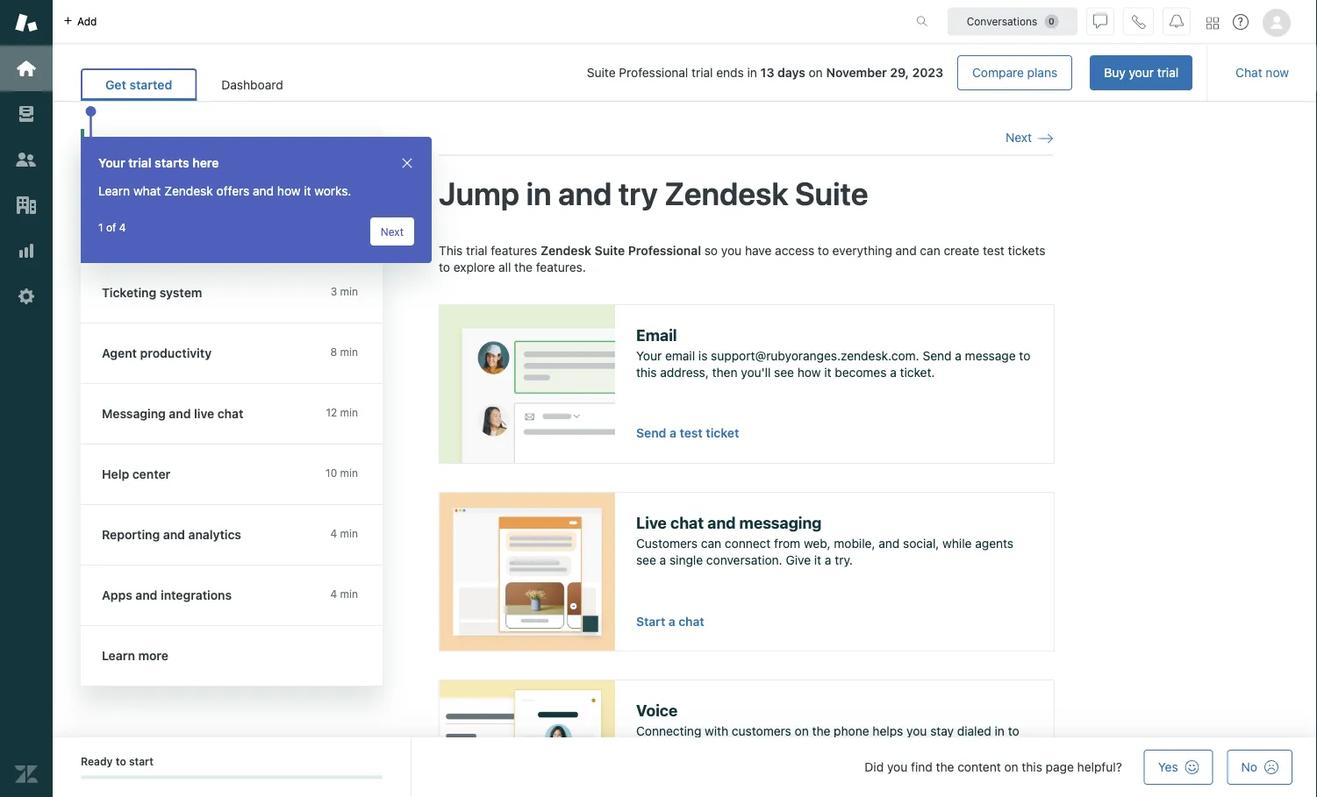 Task type: describe. For each thing, give the bounding box(es) containing it.
get help image
[[1233, 14, 1249, 30]]

example of how the agent accepts an incoming phone call as well as how to log the details of the call. image
[[440, 681, 615, 798]]

trial left the ends
[[692, 65, 713, 80]]

dialed
[[957, 724, 991, 738]]

how inside "your trial starts here" dialog
[[277, 184, 301, 198]]

footer containing did you find the content on this page helpful?
[[53, 738, 1317, 798]]

conversations
[[967, 15, 1038, 28]]

customers
[[636, 536, 698, 551]]

this trial features zendesk suite professional
[[439, 243, 701, 258]]

buy your trial button
[[1090, 55, 1193, 90]]

features
[[491, 243, 537, 258]]

your trial starts here dialog
[[81, 137, 432, 263]]

professional inside region
[[628, 243, 701, 258]]

this inside email your email is support@rubyoranges.zendesk.com. send a message to this address, then you'll see how it becomes a ticket.
[[636, 365, 657, 380]]

customer support channels
[[123, 190, 287, 205]]

ready
[[81, 756, 113, 768]]

days
[[778, 65, 805, 80]]

starts
[[155, 156, 189, 170]]

here
[[192, 156, 219, 170]]

tab list containing get started
[[81, 68, 308, 101]]

in inside voice connecting with customers on the phone helps you stay dialed in to their needs.
[[995, 724, 1005, 738]]

connect
[[725, 536, 771, 551]]

zendesk inside content-title region
[[665, 174, 788, 212]]

to right access
[[818, 243, 829, 258]]

no
[[1241, 760, 1258, 775]]

1 of 4 next
[[98, 221, 404, 238]]

in inside content-title region
[[526, 174, 552, 212]]

no button
[[1227, 750, 1293, 785]]

start a chat button
[[636, 614, 704, 630]]

try.
[[835, 553, 853, 568]]

works.
[[314, 184, 351, 198]]

customers image
[[15, 148, 38, 171]]

yes button
[[1144, 750, 1213, 785]]

a left ticket
[[670, 426, 676, 441]]

test inside so you have access to everything and can create test tickets to explore all the features.
[[983, 243, 1005, 258]]

offers
[[216, 184, 249, 198]]

tickets
[[1008, 243, 1046, 258]]

send inside email your email is support@rubyoranges.zendesk.com. send a message to this address, then you'll see how it becomes a ticket.
[[923, 348, 952, 363]]

voice
[[636, 701, 678, 720]]

team
[[177, 229, 205, 244]]

page
[[1046, 760, 1074, 775]]

compare plans
[[972, 65, 1058, 80]]

how inside email your email is support@rubyoranges.zendesk.com. send a message to this address, then you'll see how it becomes a ticket.
[[798, 365, 821, 380]]

suite inside region
[[595, 243, 625, 258]]

start
[[129, 756, 154, 768]]

suite inside content-title region
[[795, 174, 868, 212]]

did you find the content on this page helpful?
[[865, 760, 1122, 775]]

29,
[[890, 65, 909, 80]]

add your team
[[123, 229, 205, 244]]

reporting image
[[15, 240, 38, 262]]

start a chat
[[636, 615, 704, 629]]

a left ticket.
[[890, 365, 897, 380]]

admin image
[[15, 285, 38, 308]]

7 heading from the top
[[81, 627, 400, 687]]

it inside email your email is support@rubyoranges.zendesk.com. send a message to this address, then you'll see how it becomes a ticket.
[[824, 365, 831, 380]]

plans
[[1027, 65, 1058, 80]]

have
[[745, 243, 772, 258]]

agents
[[975, 536, 1014, 551]]

this
[[439, 243, 463, 258]]

next inside the '1 of 4 next'
[[381, 226, 404, 238]]

trial inside region
[[466, 243, 487, 258]]

main element
[[0, 0, 53, 798]]

from
[[774, 536, 800, 551]]

2 heading from the top
[[81, 324, 400, 384]]

conversations button
[[948, 7, 1078, 36]]

1 horizontal spatial next button
[[1006, 130, 1053, 146]]

you for have
[[721, 243, 742, 258]]

1 horizontal spatial zendesk
[[541, 243, 591, 258]]

your for your trial starts here
[[98, 156, 125, 170]]

account
[[132, 151, 180, 166]]

to inside voice connecting with customers on the phone helps you stay dialed in to their needs.
[[1008, 724, 1019, 738]]

learn what zendesk offers and how it works.
[[98, 184, 351, 198]]

their
[[636, 741, 662, 756]]

customers
[[732, 724, 791, 738]]

the inside so you have access to everything and can create test tickets to explore all the features.
[[514, 260, 533, 275]]

to inside footer
[[116, 756, 126, 768]]

what
[[133, 184, 161, 198]]

voice connecting with customers on the phone helps you stay dialed in to their needs.
[[636, 701, 1019, 756]]

needs.
[[665, 741, 703, 756]]

channels
[[234, 190, 287, 205]]

progress-bar progress bar
[[81, 776, 383, 780]]

started
[[129, 78, 172, 92]]

stay
[[930, 724, 954, 738]]

your account
[[102, 151, 180, 166]]

jump
[[439, 174, 519, 212]]

the inside footer
[[936, 760, 954, 775]]

your account heading
[[81, 129, 383, 178]]

get
[[105, 78, 126, 92]]

and inside content-title region
[[558, 174, 612, 212]]

send a test ticket link
[[636, 426, 739, 441]]

dashboard tab
[[197, 68, 308, 101]]

2023
[[912, 65, 943, 80]]

can inside so you have access to everything and can create test tickets to explore all the features.
[[920, 243, 940, 258]]

ticket.
[[900, 365, 935, 380]]

customer
[[123, 190, 181, 205]]

start
[[636, 615, 665, 629]]

region containing email
[[439, 242, 1055, 798]]

a down customers
[[660, 553, 666, 568]]

0 vertical spatial professional
[[619, 65, 688, 80]]

content-title region
[[439, 173, 1053, 214]]

message
[[965, 348, 1016, 363]]

get started image
[[15, 57, 38, 80]]

access
[[775, 243, 814, 258]]

chat
[[1236, 65, 1262, 80]]

so you have access to everything and can create test tickets to explore all the features.
[[439, 243, 1046, 275]]

buy
[[1104, 65, 1126, 80]]

3 heading from the top
[[81, 384, 400, 445]]

support
[[184, 190, 230, 205]]

a inside button
[[669, 615, 675, 629]]

content
[[958, 760, 1001, 775]]

chat now
[[1236, 65, 1289, 80]]

add
[[123, 229, 145, 244]]

1 heading from the top
[[81, 263, 400, 324]]

web,
[[804, 536, 831, 551]]

while
[[943, 536, 972, 551]]

live
[[636, 513, 667, 532]]

and left social,
[[879, 536, 900, 551]]

your for add
[[149, 229, 174, 244]]

support@rubyoranges.zendesk.com.
[[711, 348, 919, 363]]

all
[[498, 260, 511, 275]]



Task type: locate. For each thing, give the bounding box(es) containing it.
zendesk up features. on the left top of page
[[541, 243, 591, 258]]

1 vertical spatial chat
[[679, 615, 704, 629]]

the right find
[[936, 760, 954, 775]]

helps
[[873, 724, 903, 738]]

this left page
[[1022, 760, 1042, 775]]

ends
[[716, 65, 744, 80]]

it inside "your trial starts here" dialog
[[304, 184, 311, 198]]

a left try.
[[825, 553, 831, 568]]

5 heading from the top
[[81, 505, 400, 566]]

suite
[[587, 65, 616, 80], [795, 174, 868, 212], [595, 243, 625, 258]]

your inside dropdown button
[[102, 151, 129, 166]]

chat inside 'live chat and messaging customers can connect from web, mobile, and social, while agents see a single conversation. give it a try.'
[[670, 513, 704, 532]]

to right dialed
[[1008, 724, 1019, 738]]

see right 'you'll'
[[774, 365, 794, 380]]

your right add
[[149, 229, 174, 244]]

1 horizontal spatial send
[[923, 348, 952, 363]]

1 vertical spatial the
[[812, 724, 831, 738]]

test left ticket
[[680, 426, 703, 441]]

send up ticket.
[[923, 348, 952, 363]]

heading
[[81, 263, 400, 324], [81, 324, 400, 384], [81, 384, 400, 445], [81, 445, 400, 505], [81, 505, 400, 566], [81, 566, 400, 627], [81, 627, 400, 687]]

1 horizontal spatial can
[[920, 243, 940, 258]]

on right days
[[809, 65, 823, 80]]

try
[[619, 174, 658, 212]]

a left message
[[955, 348, 962, 363]]

0 horizontal spatial test
[[680, 426, 703, 441]]

2 vertical spatial on
[[1004, 760, 1018, 775]]

the inside voice connecting with customers on the phone helps you stay dialed in to their needs.
[[812, 724, 831, 738]]

ticket
[[706, 426, 739, 441]]

it
[[304, 184, 311, 198], [824, 365, 831, 380], [814, 553, 821, 568]]

live chat and messaging customers can connect from web, mobile, and social, while agents see a single conversation. give it a try.
[[636, 513, 1014, 568]]

you for find
[[887, 760, 908, 775]]

your trial starts here
[[98, 156, 219, 170]]

1 vertical spatial send
[[636, 426, 666, 441]]

views image
[[15, 103, 38, 125]]

0 vertical spatial it
[[304, 184, 311, 198]]

0 vertical spatial next
[[1006, 130, 1032, 145]]

your right buy
[[1129, 65, 1154, 80]]

2 horizontal spatial in
[[995, 724, 1005, 738]]

professional
[[619, 65, 688, 80], [628, 243, 701, 258]]

trial up explore
[[466, 243, 487, 258]]

0 horizontal spatial send
[[636, 426, 666, 441]]

is
[[698, 348, 708, 363]]

did
[[865, 760, 884, 775]]

a
[[955, 348, 962, 363], [890, 365, 897, 380], [670, 426, 676, 441], [660, 553, 666, 568], [825, 553, 831, 568], [669, 615, 675, 629]]

tab list
[[81, 68, 308, 101]]

learn
[[98, 184, 130, 198]]

2 vertical spatial the
[[936, 760, 954, 775]]

0 vertical spatial see
[[774, 365, 794, 380]]

can inside 'live chat and messaging customers can connect from web, mobile, and social, while agents see a single conversation. give it a try.'
[[701, 536, 721, 551]]

1 horizontal spatial in
[[747, 65, 757, 80]]

becomes
[[835, 365, 887, 380]]

1 vertical spatial see
[[636, 553, 656, 568]]

trial inside dialog
[[128, 156, 151, 170]]

0 horizontal spatial the
[[514, 260, 533, 275]]

you'll
[[741, 365, 771, 380]]

0 horizontal spatial next button
[[370, 218, 414, 246]]

organizations image
[[15, 194, 38, 217]]

everything
[[833, 243, 892, 258]]

November 29, 2023 text field
[[826, 65, 943, 80]]

0 horizontal spatial your
[[149, 229, 174, 244]]

1 vertical spatial your
[[149, 229, 174, 244]]

1 vertical spatial next button
[[370, 218, 414, 246]]

trial
[[1157, 65, 1179, 80], [692, 65, 713, 80], [128, 156, 151, 170], [466, 243, 487, 258]]

connecting
[[636, 724, 701, 738]]

you left stay
[[907, 724, 927, 738]]

next button inside "your trial starts here" dialog
[[370, 218, 414, 246]]

so
[[704, 243, 718, 258]]

single
[[670, 553, 703, 568]]

1 vertical spatial on
[[795, 724, 809, 738]]

1 vertical spatial how
[[798, 365, 821, 380]]

1 horizontal spatial your
[[1129, 65, 1154, 80]]

1 vertical spatial can
[[701, 536, 721, 551]]

this inside footer
[[1022, 760, 1042, 775]]

see inside email your email is support@rubyoranges.zendesk.com. send a message to this address, then you'll see how it becomes a ticket.
[[774, 365, 794, 380]]

email your email is support@rubyoranges.zendesk.com. send a message to this address, then you'll see how it becomes a ticket.
[[636, 325, 1031, 380]]

1 vertical spatial in
[[526, 174, 552, 212]]

4
[[119, 221, 126, 233]]

next button left this
[[370, 218, 414, 246]]

0 vertical spatial this
[[636, 365, 657, 380]]

test right create
[[983, 243, 1005, 258]]

0 vertical spatial suite
[[587, 65, 616, 80]]

chat now button
[[1222, 55, 1303, 90]]

and right everything
[[896, 243, 917, 258]]

explore
[[453, 260, 495, 275]]

messaging
[[739, 513, 822, 532]]

and inside so you have access to everything and can create test tickets to explore all the features.
[[896, 243, 917, 258]]

zendesk up so
[[665, 174, 788, 212]]

0 vertical spatial send
[[923, 348, 952, 363]]

you right so
[[721, 243, 742, 258]]

6 heading from the top
[[81, 566, 400, 627]]

the right all
[[514, 260, 533, 275]]

it down support@rubyoranges.zendesk.com.
[[824, 365, 831, 380]]

0 horizontal spatial in
[[526, 174, 552, 212]]

how left works.
[[277, 184, 301, 198]]

and up connect
[[708, 513, 736, 532]]

zendesk support image
[[15, 11, 38, 34]]

4 heading from the top
[[81, 445, 400, 505]]

see
[[774, 365, 794, 380], [636, 553, 656, 568]]

0 vertical spatial can
[[920, 243, 940, 258]]

professional left so
[[628, 243, 701, 258]]

you inside footer
[[887, 760, 908, 775]]

to down this
[[439, 260, 450, 275]]

buy your trial
[[1104, 65, 1179, 80]]

your for your account
[[102, 151, 129, 166]]

1
[[98, 221, 103, 233]]

1 horizontal spatial next
[[1006, 130, 1032, 145]]

0 vertical spatial you
[[721, 243, 742, 258]]

0 horizontal spatial zendesk
[[164, 184, 213, 198]]

0 horizontal spatial next
[[381, 226, 404, 238]]

to left start
[[116, 756, 126, 768]]

suite professional trial ends in 13 days on november 29, 2023
[[587, 65, 943, 80]]

1 vertical spatial this
[[1022, 760, 1042, 775]]

can up single
[[701, 536, 721, 551]]

0 vertical spatial your
[[1129, 65, 1154, 80]]

dashboard
[[221, 78, 283, 92]]

compare
[[972, 65, 1024, 80]]

chat up customers
[[670, 513, 704, 532]]

region
[[439, 242, 1055, 798]]

to right message
[[1019, 348, 1031, 363]]

0 vertical spatial in
[[747, 65, 757, 80]]

zendesk image
[[15, 763, 38, 786]]

this left 'address,'
[[636, 365, 657, 380]]

next down compare plans 'button' in the right top of the page
[[1006, 130, 1032, 145]]

your inside email your email is support@rubyoranges.zendesk.com. send a message to this address, then you'll see how it becomes a ticket.
[[636, 348, 662, 363]]

0 horizontal spatial can
[[701, 536, 721, 551]]

1 horizontal spatial test
[[983, 243, 1005, 258]]

1 vertical spatial you
[[907, 724, 927, 738]]

0 horizontal spatial how
[[277, 184, 301, 198]]

now
[[1266, 65, 1289, 80]]

phone
[[834, 724, 869, 738]]

social,
[[903, 536, 939, 551]]

1 vertical spatial suite
[[795, 174, 868, 212]]

section containing compare plans
[[322, 55, 1193, 90]]

chat
[[670, 513, 704, 532], [679, 615, 704, 629]]

of
[[106, 221, 116, 233]]

and left try
[[558, 174, 612, 212]]

2 vertical spatial suite
[[595, 243, 625, 258]]

trial right buy
[[1157, 65, 1179, 80]]

in right the jump
[[526, 174, 552, 212]]

send
[[923, 348, 952, 363], [636, 426, 666, 441]]

1 vertical spatial it
[[824, 365, 831, 380]]

example of conversation inside of messaging and the customer is asking the agent about changing the size of the retail order. image
[[440, 493, 615, 651]]

on right content
[[1004, 760, 1018, 775]]

2 horizontal spatial it
[[824, 365, 831, 380]]

2 horizontal spatial the
[[936, 760, 954, 775]]

how
[[277, 184, 301, 198], [798, 365, 821, 380]]

0 vertical spatial next button
[[1006, 130, 1053, 146]]

on right customers
[[795, 724, 809, 738]]

1 vertical spatial test
[[680, 426, 703, 441]]

get started
[[105, 78, 172, 92]]

0 vertical spatial chat
[[670, 513, 704, 532]]

0 vertical spatial on
[[809, 65, 823, 80]]

footer
[[53, 738, 1317, 798]]

and right offers
[[253, 184, 274, 198]]

next down close image
[[381, 226, 404, 238]]

2 horizontal spatial zendesk
[[665, 174, 788, 212]]

it inside 'live chat and messaging customers can connect from web, mobile, and social, while agents see a single conversation. give it a try.'
[[814, 553, 821, 568]]

1 horizontal spatial how
[[798, 365, 821, 380]]

next button down plans
[[1006, 130, 1053, 146]]

and
[[558, 174, 612, 212], [253, 184, 274, 198], [896, 243, 917, 258], [708, 513, 736, 532], [879, 536, 900, 551]]

find
[[911, 760, 933, 775]]

chat right start
[[679, 615, 704, 629]]

0 horizontal spatial this
[[636, 365, 657, 380]]

your
[[102, 151, 129, 166], [98, 156, 125, 170], [636, 348, 662, 363]]

you inside so you have access to everything and can create test tickets to explore all the features.
[[721, 243, 742, 258]]

it left works.
[[304, 184, 311, 198]]

1 vertical spatial next
[[381, 226, 404, 238]]

1 horizontal spatial the
[[812, 724, 831, 738]]

see down customers
[[636, 553, 656, 568]]

it down web,
[[814, 553, 821, 568]]

then
[[712, 365, 738, 380]]

a right start
[[669, 615, 675, 629]]

zendesk down starts
[[164, 184, 213, 198]]

1 horizontal spatial this
[[1022, 760, 1042, 775]]

your for buy
[[1129, 65, 1154, 80]]

0 vertical spatial the
[[514, 260, 533, 275]]

your inside dialog
[[98, 156, 125, 170]]

november
[[826, 65, 887, 80]]

features.
[[536, 260, 586, 275]]

zendesk inside "your trial starts here" dialog
[[164, 184, 213, 198]]

next
[[1006, 130, 1032, 145], [381, 226, 404, 238]]

0 horizontal spatial see
[[636, 553, 656, 568]]

create
[[944, 243, 980, 258]]

0 horizontal spatial it
[[304, 184, 311, 198]]

1 horizontal spatial it
[[814, 553, 821, 568]]

send a test ticket
[[636, 426, 739, 441]]

on inside voice connecting with customers on the phone helps you stay dialed in to their needs.
[[795, 724, 809, 738]]

close image
[[400, 156, 414, 170]]

trial inside button
[[1157, 65, 1179, 80]]

to
[[818, 243, 829, 258], [439, 260, 450, 275], [1019, 348, 1031, 363], [1008, 724, 1019, 738], [116, 756, 126, 768]]

1 horizontal spatial see
[[774, 365, 794, 380]]

chat inside start a chat button
[[679, 615, 704, 629]]

the left phone
[[812, 724, 831, 738]]

to inside email your email is support@rubyoranges.zendesk.com. send a message to this address, then you'll see how it becomes a ticket.
[[1019, 348, 1031, 363]]

2 vertical spatial you
[[887, 760, 908, 775]]

this
[[636, 365, 657, 380], [1022, 760, 1042, 775]]

0 vertical spatial test
[[983, 243, 1005, 258]]

see inside 'live chat and messaging customers can connect from web, mobile, and social, while agents see a single conversation. give it a try.'
[[636, 553, 656, 568]]

address,
[[660, 365, 709, 380]]

13
[[761, 65, 774, 80]]

0 vertical spatial how
[[277, 184, 301, 198]]

in left 13
[[747, 65, 757, 80]]

send down 'address,'
[[636, 426, 666, 441]]

on inside footer
[[1004, 760, 1018, 775]]

professional left the ends
[[619, 65, 688, 80]]

yes
[[1158, 760, 1178, 775]]

compare plans button
[[957, 55, 1073, 90]]

your account button
[[81, 129, 379, 178]]

conversation.
[[706, 553, 782, 568]]

test
[[983, 243, 1005, 258], [680, 426, 703, 441]]

and inside "your trial starts here" dialog
[[253, 184, 274, 198]]

1 vertical spatial professional
[[628, 243, 701, 258]]

in right dialed
[[995, 724, 1005, 738]]

2 vertical spatial in
[[995, 724, 1005, 738]]

mobile,
[[834, 536, 875, 551]]

with
[[705, 724, 729, 738]]

you inside voice connecting with customers on the phone helps you stay dialed in to their needs.
[[907, 724, 927, 738]]

section
[[322, 55, 1193, 90]]

zendesk products image
[[1207, 17, 1219, 29]]

trial up what
[[128, 156, 151, 170]]

jump in and try zendesk suite
[[439, 174, 868, 212]]

you right did on the right bottom of page
[[887, 760, 908, 775]]

2 vertical spatial it
[[814, 553, 821, 568]]

how down support@rubyoranges.zendesk.com.
[[798, 365, 821, 380]]

give
[[786, 553, 811, 568]]

next button
[[1006, 130, 1053, 146], [370, 218, 414, 246]]

example of email conversation inside of the ticketing system and the customer is asking the agent about reimbursement policy. image
[[440, 305, 615, 463]]

can left create
[[920, 243, 940, 258]]

ready to start
[[81, 756, 154, 768]]



Task type: vqa. For each thing, say whether or not it's contained in the screenshot.
the bottommost chat
yes



